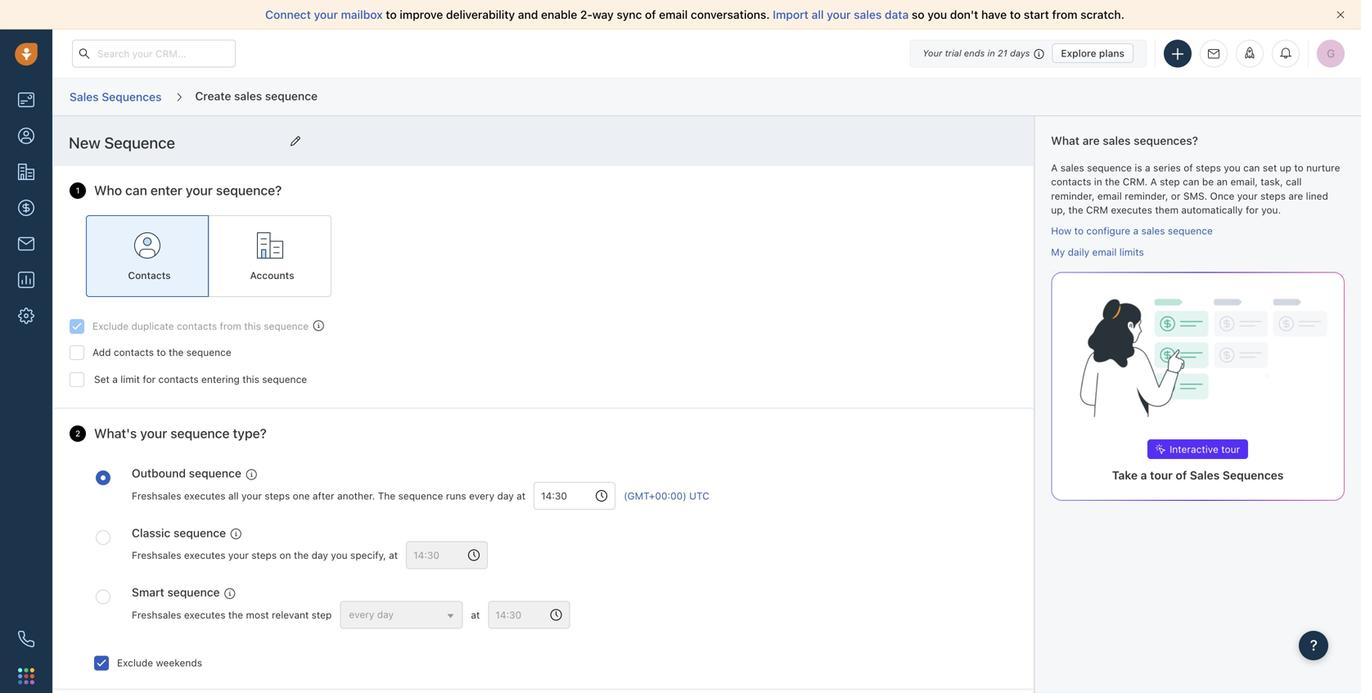 Task type: describe. For each thing, give the bounding box(es) containing it.
take
[[1112, 469, 1138, 482]]

your inside 'a sales sequence is a series of steps you can set up to nurture contacts in the crm. a step can be an email, task, call reminder, email reminder, or sms. once your steps are lined up, the crm executes them automatically for you.'
[[1237, 190, 1258, 202]]

<span class=" ">sales reps can use this for prospecting and account-based selling e.g. following up with event attendees</span> image
[[224, 588, 235, 600]]

the left most
[[228, 609, 243, 621]]

freshsales executes all your steps one after another. the sequence runs every day at
[[132, 490, 526, 502]]

sequence right the
[[398, 490, 443, 502]]

1 vertical spatial sales
[[1190, 469, 1220, 482]]

your right the enter on the left
[[186, 183, 213, 198]]

freshsales for classic
[[132, 550, 181, 561]]

(gmt+00:00) utc
[[624, 490, 710, 502]]

1
[[76, 186, 80, 195]]

to right the how
[[1074, 225, 1084, 237]]

have
[[981, 8, 1007, 21]]

scratch.
[[1081, 8, 1125, 21]]

0 horizontal spatial all
[[228, 490, 239, 502]]

once
[[1210, 190, 1235, 202]]

sequence down exclude duplicate contacts from this sequence
[[186, 347, 231, 358]]

up,
[[1051, 204, 1066, 216]]

import
[[773, 8, 809, 21]]

sales left data
[[854, 8, 882, 21]]

my
[[1051, 246, 1065, 258]]

sequences?
[[1134, 134, 1198, 147]]

up
[[1280, 162, 1292, 174]]

sequence left <span class=" ">sales reps can use this for weekly check-ins with leads and to run renewal campaigns e.g. renewing a contract</span> icon
[[173, 526, 226, 540]]

configure
[[1087, 225, 1130, 237]]

your right import
[[827, 8, 851, 21]]

(gmt+00:00) utc link
[[624, 489, 710, 503]]

sales down them
[[1141, 225, 1165, 237]]

interactive
[[1170, 444, 1219, 455]]

0 horizontal spatial sales
[[70, 90, 99, 103]]

2 reminder, from the left
[[1125, 190, 1168, 202]]

steps left 'one'
[[265, 490, 290, 502]]

you.
[[1261, 204, 1281, 216]]

classic sequence
[[132, 526, 226, 540]]

how to configure a sales sequence link
[[1051, 225, 1213, 237]]

contacts inside 'a sales sequence is a series of steps you can set up to nurture contacts in the crm. a step can be an email, task, call reminder, email reminder, or sms. once your steps are lined up, the crm executes them automatically for you.'
[[1051, 176, 1091, 188]]

1 horizontal spatial can
[[1183, 176, 1200, 188]]

the
[[378, 490, 396, 502]]

contacts
[[128, 270, 171, 281]]

who
[[94, 183, 122, 198]]

duplicate
[[131, 320, 174, 332]]

interactive tour button
[[1148, 439, 1248, 459]]

sequence?
[[216, 183, 282, 198]]

sequence down 'automatically'
[[1168, 225, 1213, 237]]

limits
[[1120, 246, 1144, 258]]

my daily email limits link
[[1051, 246, 1144, 258]]

2 vertical spatial of
[[1176, 469, 1187, 482]]

what are sales sequences?
[[1051, 134, 1198, 147]]

automatically
[[1181, 204, 1243, 216]]

sales up crm.
[[1103, 134, 1131, 147]]

phone image
[[18, 631, 34, 647]]

are inside 'a sales sequence is a series of steps you can set up to nurture contacts in the crm. a step can be an email, task, call reminder, email reminder, or sms. once your steps are lined up, the crm executes them automatically for you.'
[[1289, 190, 1303, 202]]

is
[[1135, 162, 1142, 174]]

deliverability
[[446, 8, 515, 21]]

2-
[[580, 8, 592, 21]]

start
[[1024, 8, 1049, 21]]

explore plans link
[[1052, 43, 1134, 63]]

freshsales for smart
[[132, 609, 181, 621]]

contacts up limit
[[114, 347, 154, 358]]

specify,
[[350, 550, 386, 561]]

trial
[[945, 48, 962, 59]]

2 horizontal spatial can
[[1243, 162, 1260, 174]]

classic
[[132, 526, 170, 540]]

0 horizontal spatial can
[[125, 183, 147, 198]]

explore plans
[[1061, 47, 1125, 59]]

step inside 'a sales sequence is a series of steps you can set up to nurture contacts in the crm. a step can be an email, task, call reminder, email reminder, or sms. once your steps are lined up, the crm executes them automatically for you.'
[[1160, 176, 1180, 188]]

email inside 'a sales sequence is a series of steps you can set up to nurture contacts in the crm. a step can be an email, task, call reminder, email reminder, or sms. once your steps are lined up, the crm executes them automatically for you.'
[[1098, 190, 1122, 202]]

freshsales for outbound
[[132, 490, 181, 502]]

1 horizontal spatial from
[[1052, 8, 1078, 21]]

close image
[[1337, 11, 1345, 19]]

accounts link
[[209, 215, 331, 297]]

lined
[[1306, 190, 1328, 202]]

conversations.
[[691, 8, 770, 21]]

so
[[912, 8, 925, 21]]

way
[[592, 8, 614, 21]]

daily
[[1068, 246, 1090, 258]]

how to configure a sales sequence
[[1051, 225, 1213, 237]]

task,
[[1261, 176, 1283, 188]]

Search your CRM... text field
[[72, 40, 236, 68]]

contacts down add contacts to the sequence
[[158, 374, 199, 385]]

freshsales executes your steps on the day you specify, at
[[132, 550, 398, 561]]

smart
[[132, 586, 164, 599]]

mailbox
[[341, 8, 383, 21]]

improve
[[400, 8, 443, 21]]

every inside button
[[349, 609, 374, 620]]

or
[[1171, 190, 1181, 202]]

sequence left <span class=" ">sales reps can use this for traditional drip campaigns e.g. reengaging with cold prospects</span> image
[[189, 467, 241, 480]]

send email image
[[1208, 49, 1220, 59]]

set
[[94, 374, 110, 385]]

explore
[[1061, 47, 1097, 59]]

add contacts to the sequence
[[92, 347, 231, 358]]

1 vertical spatial step
[[312, 609, 332, 621]]

in inside 'a sales sequence is a series of steps you can set up to nurture contacts in the crm. a step can be an email, task, call reminder, email reminder, or sms. once your steps are lined up, the crm executes them automatically for you.'
[[1094, 176, 1102, 188]]

what's your sequence type?
[[94, 426, 267, 441]]

sync
[[617, 8, 642, 21]]

series
[[1153, 162, 1181, 174]]

smart sequence
[[132, 586, 220, 599]]

sequence right 'entering'
[[262, 374, 307, 385]]

on
[[280, 550, 291, 561]]

your left mailbox
[[314, 8, 338, 21]]

steps up be
[[1196, 162, 1221, 174]]

1 horizontal spatial every
[[469, 490, 494, 502]]

connect your mailbox link
[[265, 8, 386, 21]]

another.
[[337, 490, 375, 502]]

who can enter your sequence?
[[94, 183, 282, 198]]

(gmt+00:00)
[[624, 490, 687, 502]]

import all your sales data link
[[773, 8, 912, 21]]

nurture
[[1306, 162, 1340, 174]]

outbound
[[132, 467, 186, 480]]

your down <span class=" ">sales reps can use this for weekly check-ins with leads and to run renewal campaigns e.g. renewing a contract</span> icon
[[228, 550, 249, 561]]

you inside 'a sales sequence is a series of steps you can set up to nurture contacts in the crm. a step can be an email, task, call reminder, email reminder, or sms. once your steps are lined up, the crm executes them automatically for you.'
[[1224, 162, 1241, 174]]

steps down the task, at the right
[[1261, 190, 1286, 202]]

executes for classic sequence
[[184, 550, 226, 561]]

sequence left every contact has a unique email address, so don't worry about duplication. image
[[264, 320, 309, 332]]

the left crm.
[[1105, 176, 1120, 188]]

email,
[[1231, 176, 1258, 188]]

phone element
[[10, 623, 43, 656]]

to right mailbox
[[386, 8, 397, 21]]

after
[[313, 490, 334, 502]]

what
[[1051, 134, 1080, 147]]

<span class=" ">sales reps can use this for weekly check-ins with leads and to run renewal campaigns e.g. renewing a contract</span> image
[[230, 529, 242, 540]]

to inside 'a sales sequence is a series of steps you can set up to nurture contacts in the crm. a step can be an email, task, call reminder, email reminder, or sms. once your steps are lined up, the crm executes them automatically for you.'
[[1294, 162, 1304, 174]]

accounts
[[250, 270, 294, 281]]

most
[[246, 609, 269, 621]]

add
[[92, 347, 111, 358]]



Task type: locate. For each thing, give the bounding box(es) containing it.
relevant
[[272, 609, 309, 621]]

in left '21'
[[988, 48, 995, 59]]

day
[[497, 490, 514, 502], [312, 550, 328, 561], [377, 609, 394, 620]]

1 horizontal spatial are
[[1289, 190, 1303, 202]]

set a limit for contacts entering this sequence
[[94, 374, 307, 385]]

one
[[293, 490, 310, 502]]

day down specify,
[[377, 609, 394, 620]]

all right import
[[812, 8, 824, 21]]

this down accounts
[[244, 320, 261, 332]]

None text field
[[69, 129, 282, 156], [406, 542, 488, 569], [69, 129, 282, 156], [406, 542, 488, 569]]

email right sync
[[659, 8, 688, 21]]

every day button
[[340, 601, 463, 629]]

what's new image
[[1244, 47, 1256, 59]]

1 reminder, from the left
[[1051, 190, 1095, 202]]

enter
[[151, 183, 182, 198]]

create
[[195, 89, 231, 103]]

sales sequences
[[70, 90, 162, 103]]

set
[[1263, 162, 1277, 174]]

sequence inside 'a sales sequence is a series of steps you can set up to nurture contacts in the crm. a step can be an email, task, call reminder, email reminder, or sms. once your steps are lined up, the crm executes them automatically for you.'
[[1087, 162, 1132, 174]]

sales sequences link
[[69, 84, 162, 110]]

executes up how to configure a sales sequence
[[1111, 204, 1152, 216]]

sequence up outbound sequence
[[170, 426, 230, 441]]

1 horizontal spatial in
[[1094, 176, 1102, 188]]

be
[[1202, 176, 1214, 188]]

exclude weekends
[[117, 657, 202, 669]]

executes inside 'a sales sequence is a series of steps you can set up to nurture contacts in the crm. a step can be an email, task, call reminder, email reminder, or sms. once your steps are lined up, the crm executes them automatically for you.'
[[1111, 204, 1152, 216]]

1 horizontal spatial all
[[812, 8, 824, 21]]

the right on on the bottom left of the page
[[294, 550, 309, 561]]

in
[[988, 48, 995, 59], [1094, 176, 1102, 188]]

2 vertical spatial you
[[331, 550, 348, 561]]

your down email,
[[1237, 190, 1258, 202]]

executes down outbound sequence
[[184, 490, 226, 502]]

freshsales down "smart"
[[132, 609, 181, 621]]

you left specify,
[[331, 550, 348, 561]]

1 vertical spatial all
[[228, 490, 239, 502]]

day right runs
[[497, 490, 514, 502]]

1 vertical spatial you
[[1224, 162, 1241, 174]]

0 horizontal spatial at
[[389, 550, 398, 561]]

this right 'entering'
[[242, 374, 259, 385]]

don't
[[950, 8, 978, 21]]

0 vertical spatial all
[[812, 8, 824, 21]]

connect
[[265, 8, 311, 21]]

1 vertical spatial at
[[389, 550, 398, 561]]

1 vertical spatial of
[[1184, 162, 1193, 174]]

sales down what
[[1061, 162, 1084, 174]]

1 horizontal spatial reminder,
[[1125, 190, 1168, 202]]

0 horizontal spatial every
[[349, 609, 374, 620]]

2
[[75, 429, 80, 438]]

0 horizontal spatial day
[[312, 550, 328, 561]]

executes for outbound sequence
[[184, 490, 226, 502]]

sales
[[70, 90, 99, 103], [1190, 469, 1220, 482]]

you
[[928, 8, 947, 21], [1224, 162, 1241, 174], [331, 550, 348, 561]]

limit
[[121, 374, 140, 385]]

a sales sequence is a series of steps you can set up to nurture contacts in the crm. a step can be an email, task, call reminder, email reminder, or sms. once your steps are lined up, the crm executes them automatically for you.
[[1051, 162, 1340, 216]]

0 vertical spatial step
[[1160, 176, 1180, 188]]

0 vertical spatial you
[[928, 8, 947, 21]]

executes for smart sequence
[[184, 609, 226, 621]]

an
[[1217, 176, 1228, 188]]

0 vertical spatial of
[[645, 8, 656, 21]]

freshsales executes the most relevant step
[[132, 609, 332, 621]]

0 horizontal spatial step
[[312, 609, 332, 621]]

0 horizontal spatial are
[[1083, 134, 1100, 147]]

sequence left <span class=" ">sales reps can use this for prospecting and account-based selling e.g. following up with event attendees</span> icon
[[167, 586, 220, 599]]

all up <span class=" ">sales reps can use this for weekly check-ins with leads and to run renewal campaigns e.g. renewing a contract</span> icon
[[228, 490, 239, 502]]

can up sms.
[[1183, 176, 1200, 188]]

1 horizontal spatial tour
[[1221, 444, 1240, 455]]

exclude for exclude duplicate contacts from this sequence
[[92, 320, 129, 332]]

exclude up add
[[92, 320, 129, 332]]

2 vertical spatial day
[[377, 609, 394, 620]]

tour inside button
[[1221, 444, 1240, 455]]

0 horizontal spatial tour
[[1150, 469, 1173, 482]]

can right who
[[125, 183, 147, 198]]

2 freshsales from the top
[[132, 550, 181, 561]]

2 horizontal spatial day
[[497, 490, 514, 502]]

a right crm.
[[1151, 176, 1157, 188]]

to left start in the right of the page
[[1010, 8, 1021, 21]]

sequence right create
[[265, 89, 318, 103]]

take a tour of sales sequences
[[1112, 469, 1284, 482]]

a inside 'a sales sequence is a series of steps you can set up to nurture contacts in the crm. a step can be an email, task, call reminder, email reminder, or sms. once your steps are lined up, the crm executes them automatically for you.'
[[1145, 162, 1151, 174]]

0 vertical spatial tour
[[1221, 444, 1240, 455]]

your down <span class=" ">sales reps can use this for traditional drip campaigns e.g. reengaging with cold prospects</span> image
[[241, 490, 262, 502]]

1 vertical spatial for
[[143, 374, 156, 385]]

your
[[314, 8, 338, 21], [827, 8, 851, 21], [186, 183, 213, 198], [1237, 190, 1258, 202], [140, 426, 167, 441], [241, 490, 262, 502], [228, 550, 249, 561]]

1 vertical spatial in
[[1094, 176, 1102, 188]]

1 vertical spatial tour
[[1150, 469, 1173, 482]]

day right on on the bottom left of the page
[[312, 550, 328, 561]]

sequences
[[102, 90, 162, 103], [1223, 469, 1284, 482]]

sms.
[[1183, 190, 1207, 202]]

steps left on on the bottom left of the page
[[251, 550, 277, 561]]

step down series
[[1160, 176, 1180, 188]]

2 vertical spatial at
[[471, 609, 480, 621]]

2 horizontal spatial you
[[1224, 162, 1241, 174]]

crm.
[[1123, 176, 1148, 188]]

every down specify,
[[349, 609, 374, 620]]

the
[[1105, 176, 1120, 188], [1068, 204, 1083, 216], [169, 347, 184, 358], [294, 550, 309, 561], [228, 609, 243, 621]]

at
[[517, 490, 526, 502], [389, 550, 398, 561], [471, 609, 480, 621]]

exclude
[[92, 320, 129, 332], [117, 657, 153, 669]]

0 horizontal spatial a
[[1051, 162, 1058, 174]]

steps
[[1196, 162, 1221, 174], [1261, 190, 1286, 202], [265, 490, 290, 502], [251, 550, 277, 561]]

freshsales down outbound
[[132, 490, 181, 502]]

for left 'you.'
[[1246, 204, 1259, 216]]

0 horizontal spatial from
[[220, 320, 241, 332]]

are
[[1083, 134, 1100, 147], [1289, 190, 1303, 202]]

sequences down interactive tour
[[1223, 469, 1284, 482]]

how
[[1051, 225, 1072, 237]]

of right sync
[[645, 8, 656, 21]]

of down "interactive"
[[1176, 469, 1187, 482]]

data
[[885, 8, 909, 21]]

0 vertical spatial email
[[659, 8, 688, 21]]

1 horizontal spatial a
[[1151, 176, 1157, 188]]

0 vertical spatial for
[[1246, 204, 1259, 216]]

1 horizontal spatial step
[[1160, 176, 1180, 188]]

1 horizontal spatial sequences
[[1223, 469, 1284, 482]]

0 vertical spatial this
[[244, 320, 261, 332]]

a right is
[[1145, 162, 1151, 174]]

to right 'up'
[[1294, 162, 1304, 174]]

1 vertical spatial are
[[1289, 190, 1303, 202]]

3 freshsales from the top
[[132, 609, 181, 621]]

0 vertical spatial sales
[[70, 90, 99, 103]]

sequence left is
[[1087, 162, 1132, 174]]

a up limits
[[1133, 225, 1139, 237]]

a right set
[[112, 374, 118, 385]]

reminder, down crm.
[[1125, 190, 1168, 202]]

your
[[923, 48, 942, 59]]

you right "so"
[[928, 8, 947, 21]]

of right series
[[1184, 162, 1193, 174]]

0 horizontal spatial reminder,
[[1051, 190, 1095, 202]]

of inside 'a sales sequence is a series of steps you can set up to nurture contacts in the crm. a step can be an email, task, call reminder, email reminder, or sms. once your steps are lined up, the crm executes them automatically for you.'
[[1184, 162, 1193, 174]]

contacts up up,
[[1051, 176, 1091, 188]]

tour right "interactive"
[[1221, 444, 1240, 455]]

my daily email limits
[[1051, 246, 1144, 258]]

every contact has a unique email address, so don't worry about duplication. image
[[313, 320, 324, 331]]

0 vertical spatial freshsales
[[132, 490, 181, 502]]

2 vertical spatial freshsales
[[132, 609, 181, 621]]

crm
[[1086, 204, 1108, 216]]

<span class=" ">sales reps can use this for traditional drip campaigns e.g. reengaging with cold prospects</span> image
[[245, 469, 257, 480]]

them
[[1155, 204, 1179, 216]]

step
[[1160, 176, 1180, 188], [312, 609, 332, 621]]

every
[[469, 490, 494, 502], [349, 609, 374, 620]]

1 vertical spatial day
[[312, 550, 328, 561]]

1 vertical spatial from
[[220, 320, 241, 332]]

reminder,
[[1051, 190, 1095, 202], [1125, 190, 1168, 202]]

0 vertical spatial from
[[1052, 8, 1078, 21]]

0 horizontal spatial sequences
[[102, 90, 162, 103]]

runs
[[446, 490, 466, 502]]

0 vertical spatial are
[[1083, 134, 1100, 147]]

0 vertical spatial day
[[497, 490, 514, 502]]

1 vertical spatial every
[[349, 609, 374, 620]]

a down what
[[1051, 162, 1058, 174]]

exclude for exclude weekends
[[117, 657, 153, 669]]

0 horizontal spatial for
[[143, 374, 156, 385]]

1 vertical spatial email
[[1098, 190, 1122, 202]]

1 freshsales from the top
[[132, 490, 181, 502]]

executes down classic sequence
[[184, 550, 226, 561]]

are down call
[[1289, 190, 1303, 202]]

0 vertical spatial every
[[469, 490, 494, 502]]

from right start in the right of the page
[[1052, 8, 1078, 21]]

what's
[[94, 426, 137, 441]]

the right up,
[[1068, 204, 1083, 216]]

a right take
[[1141, 469, 1147, 482]]

ends
[[964, 48, 985, 59]]

1 vertical spatial sequences
[[1223, 469, 1284, 482]]

every right runs
[[469, 490, 494, 502]]

day inside button
[[377, 609, 394, 620]]

are right what
[[1083, 134, 1100, 147]]

0 vertical spatial at
[[517, 490, 526, 502]]

plans
[[1099, 47, 1125, 59]]

for right limit
[[143, 374, 156, 385]]

0 vertical spatial exclude
[[92, 320, 129, 332]]

connect your mailbox to improve deliverability and enable 2-way sync of email conversations. import all your sales data so you don't have to start from scratch.
[[265, 8, 1125, 21]]

from up 'entering'
[[220, 320, 241, 332]]

your right what's in the bottom of the page
[[140, 426, 167, 441]]

sales right create
[[234, 89, 262, 103]]

executes down <span class=" ">sales reps can use this for prospecting and account-based selling e.g. following up with event attendees</span> icon
[[184, 609, 226, 621]]

at right every day button
[[471, 609, 480, 621]]

and
[[518, 8, 538, 21]]

every day
[[349, 609, 394, 620]]

at right specify,
[[389, 550, 398, 561]]

your trial ends in 21 days
[[923, 48, 1030, 59]]

you up an
[[1224, 162, 1241, 174]]

freshworks switcher image
[[18, 668, 34, 685]]

days
[[1010, 48, 1030, 59]]

can up email,
[[1243, 162, 1260, 174]]

freshsales down classic at the left bottom of page
[[132, 550, 181, 561]]

step right relevant
[[312, 609, 332, 621]]

email up 'crm'
[[1098, 190, 1122, 202]]

contacts link
[[86, 215, 209, 297]]

for inside 'a sales sequence is a series of steps you can set up to nurture contacts in the crm. a step can be an email, task, call reminder, email reminder, or sms. once your steps are lined up, the crm executes them automatically for you.'
[[1246, 204, 1259, 216]]

all
[[812, 8, 824, 21], [228, 490, 239, 502]]

21
[[998, 48, 1008, 59]]

0 horizontal spatial you
[[331, 550, 348, 561]]

0 vertical spatial in
[[988, 48, 995, 59]]

weekends
[[156, 657, 202, 669]]

1 horizontal spatial for
[[1246, 204, 1259, 216]]

in up 'crm'
[[1094, 176, 1102, 188]]

type?
[[233, 426, 267, 441]]

reminder, up up,
[[1051, 190, 1095, 202]]

contacts
[[1051, 176, 1091, 188], [177, 320, 217, 332], [114, 347, 154, 358], [158, 374, 199, 385]]

exclude left weekends
[[117, 657, 153, 669]]

exclude duplicate contacts from this sequence
[[92, 320, 309, 332]]

create sales sequence
[[195, 89, 318, 103]]

0 vertical spatial a
[[1051, 162, 1058, 174]]

2 horizontal spatial at
[[517, 490, 526, 502]]

1 vertical spatial this
[[242, 374, 259, 385]]

freshsales
[[132, 490, 181, 502], [132, 550, 181, 561], [132, 609, 181, 621]]

sequences down search your crm... text field
[[102, 90, 162, 103]]

tour right take
[[1150, 469, 1173, 482]]

at right runs
[[517, 490, 526, 502]]

enable
[[541, 8, 577, 21]]

1 horizontal spatial at
[[471, 609, 480, 621]]

0 vertical spatial sequences
[[102, 90, 162, 103]]

1 vertical spatial freshsales
[[132, 550, 181, 561]]

1 vertical spatial a
[[1151, 176, 1157, 188]]

1 vertical spatial exclude
[[117, 657, 153, 669]]

sales inside 'a sales sequence is a series of steps you can set up to nurture contacts in the crm. a step can be an email, task, call reminder, email reminder, or sms. once your steps are lined up, the crm executes them automatically for you.'
[[1061, 162, 1084, 174]]

call
[[1286, 176, 1302, 188]]

contacts up add contacts to the sequence
[[177, 320, 217, 332]]

0 horizontal spatial in
[[988, 48, 995, 59]]

1 horizontal spatial day
[[377, 609, 394, 620]]

1 horizontal spatial you
[[928, 8, 947, 21]]

None text field
[[534, 482, 616, 510], [488, 601, 570, 629], [534, 482, 616, 510], [488, 601, 570, 629]]

the down 'duplicate'
[[169, 347, 184, 358]]

to down 'duplicate'
[[157, 347, 166, 358]]

1 horizontal spatial sales
[[1190, 469, 1220, 482]]

email down configure
[[1092, 246, 1117, 258]]

2 vertical spatial email
[[1092, 246, 1117, 258]]



Task type: vqa. For each thing, say whether or not it's contained in the screenshot.
the middle 'the'
no



